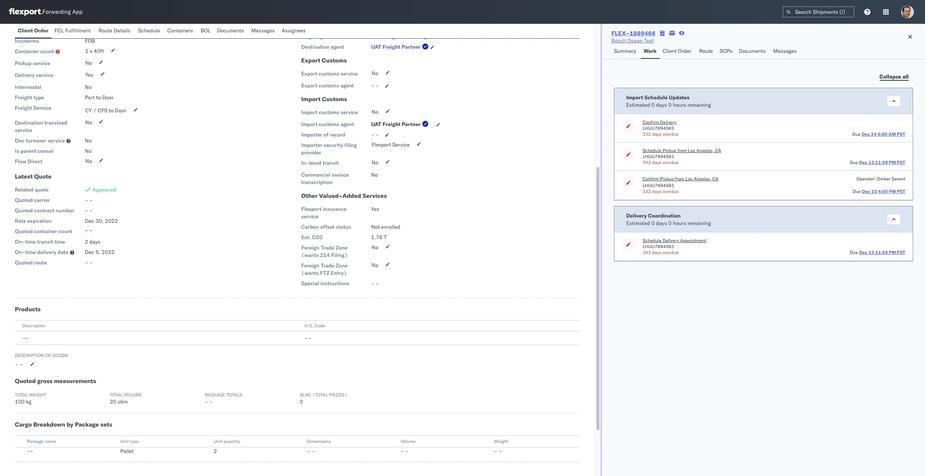 Task type: vqa. For each thing, say whether or not it's contained in the screenshot.


Task type: locate. For each thing, give the bounding box(es) containing it.
type up freight service at the top of the page
[[33, 94, 44, 101]]

quoted up the total weight 100 kg
[[15, 377, 36, 385]]

0 vertical spatial 332
[[643, 131, 651, 137]]

schedule inside schedule delivery appointment lhuu7894563
[[643, 238, 661, 243]]

0 vertical spatial description
[[22, 323, 46, 329]]

rate
[[15, 218, 26, 224]]

1 vertical spatial to
[[109, 107, 114, 114]]

2 on- from the top
[[15, 249, 25, 256]]

342 days overdue down the schedule pickup from los angeles, ca lhuu7894563 on the right of page
[[643, 160, 679, 165]]

to right cfs
[[109, 107, 114, 114]]

332 down the confirm delivery lhuu7894563
[[643, 131, 651, 137]]

1 horizontal spatial yes
[[371, 206, 379, 212]]

service for freight service
[[33, 105, 51, 111]]

door
[[102, 94, 114, 101], [115, 107, 126, 114]]

1 vertical spatial uat freight partner link
[[371, 43, 430, 51]]

customs for import customs service
[[319, 109, 339, 116]]

on-
[[15, 239, 25, 245], [15, 249, 25, 256]]

flexport for flexport freight / bco
[[15, 27, 35, 34]]

4 quoted from the top
[[15, 259, 33, 266]]

0 horizontal spatial freight
[[36, 27, 52, 34]]

from inside the schedule pickup from los angeles, ca lhuu7894563
[[678, 148, 687, 153]]

1 vertical spatial foreign
[[301, 262, 319, 269]]

0 vertical spatial forwarding
[[42, 8, 71, 15]]

los inside button
[[685, 176, 693, 182]]

route details
[[99, 27, 130, 34]]

flexport up fob
[[85, 27, 104, 34]]

1 horizontal spatial forwarding
[[301, 19, 334, 27]]

0 vertical spatial (wants
[[301, 252, 319, 259]]

trade up ftz
[[321, 262, 334, 269]]

flexport. image
[[9, 8, 42, 16]]

days up coordination
[[652, 189, 661, 194]]

los for confirm pickup from los angeles, ca
[[685, 176, 693, 182]]

1 export from the top
[[301, 57, 320, 64]]

client order for topmost client order button
[[18, 27, 48, 34]]

0 vertical spatial angeles,
[[696, 148, 714, 153]]

1 vertical spatial type
[[130, 439, 139, 444]]

1 vertical spatial 13
[[869, 250, 874, 255]]

due for schedule delivery appointment lhuu7894563
[[850, 250, 858, 255]]

customs
[[319, 70, 339, 77], [319, 82, 339, 89], [319, 109, 339, 116], [319, 121, 339, 128]]

pickup inside the schedule pickup from los angeles, ca lhuu7894563
[[663, 148, 676, 153]]

1 vertical spatial 2
[[214, 448, 217, 455]]

hours inside delivery coordination estimated 0 days 0 hours remaining
[[673, 220, 686, 226]]

schedule down delivery coordination estimated 0 days 0 hours remaining
[[643, 238, 661, 243]]

1 vertical spatial dec 13 11:59 pm pst button
[[859, 250, 905, 255]]

import up importer of record
[[301, 121, 317, 128]]

2 uat freight partner link from the top
[[371, 43, 430, 51]]

3 pm from the top
[[889, 250, 896, 255]]

export down export customs
[[301, 70, 317, 77]]

delivery up intermodal
[[15, 72, 35, 79]]

1 dec 13 11:59 pm pst button from the top
[[859, 160, 905, 165]]

quoted down rate
[[15, 228, 33, 235]]

2 estimated from the top
[[626, 220, 650, 226]]

1 horizontal spatial freight
[[106, 27, 121, 34]]

delivery left coordination
[[626, 212, 647, 219]]

0 vertical spatial pickup
[[15, 60, 31, 67]]

1 332 from the top
[[643, 131, 651, 137]]

client order for rightmost client order button
[[663, 48, 691, 54]]

1 partner from the top
[[402, 33, 421, 40]]

13
[[869, 160, 874, 165], [869, 250, 874, 255]]

client
[[18, 27, 33, 34], [663, 48, 677, 54]]

quoted for quoted carrier
[[15, 197, 33, 204]]

13 for schedule pickup from los angeles, ca lhuu7894563
[[869, 160, 874, 165]]

coordination
[[648, 212, 681, 219]]

documents right bol button
[[217, 27, 244, 34]]

0 vertical spatial uat freight partner link
[[371, 33, 430, 40]]

flexport freight
[[85, 27, 121, 34]]

transit down importer security filing provider
[[323, 160, 339, 166]]

zone up entry)
[[336, 262, 347, 269]]

confirm
[[643, 119, 659, 125], [643, 176, 659, 182]]

pst for confirm delivery lhuu7894563
[[897, 131, 905, 137]]

1 horizontal spatial route
[[699, 48, 713, 54]]

angeles, inside the schedule pickup from los angeles, ca lhuu7894563
[[696, 148, 714, 153]]

1 horizontal spatial client
[[663, 48, 677, 54]]

import down import customs
[[301, 109, 317, 116]]

1 overdue from the top
[[663, 131, 679, 137]]

uat for destination agent
[[371, 44, 381, 50]]

estimated up confirm delivery button
[[626, 101, 650, 108]]

dec 13 11:59 pm pst button for schedule pickup from los angeles, ca lhuu7894563
[[859, 160, 905, 165]]

0 horizontal spatial client
[[18, 27, 33, 34]]

delivery coordination estimated 0 days 0 hours remaining
[[626, 212, 711, 226]]

due dec 13 11:59 pm pst
[[850, 160, 905, 165], [850, 250, 905, 255]]

confirm pickup from los angeles, ca
[[643, 176, 719, 182]]

2 for 2
[[214, 448, 217, 455]]

0 horizontal spatial destination
[[15, 119, 43, 126]]

1 vertical spatial service
[[392, 141, 410, 148]]

pm for schedule pickup from los angeles, ca lhuu7894563
[[889, 160, 896, 165]]

2 unit from the left
[[214, 439, 222, 444]]

0 horizontal spatial service
[[33, 105, 51, 111]]

delivery down import schedule updates estimated 0 days 0 hours remaining
[[660, 119, 676, 125]]

on- down rate
[[15, 239, 25, 245]]

1 quoted from the top
[[15, 197, 33, 204]]

3 uat from the top
[[371, 121, 381, 128]]

rate expiration
[[15, 218, 52, 224]]

total volume
[[110, 392, 142, 398]]

test
[[644, 37, 654, 44]]

0 horizontal spatial /
[[54, 27, 57, 34]]

dec for dec 24 6:00 am pst button
[[862, 131, 870, 137]]

1 trade from the top
[[321, 244, 334, 251]]

customs up export customs service
[[322, 57, 347, 64]]

2 up dec 5, 2022
[[85, 239, 88, 245]]

client order button right the work
[[660, 44, 696, 59]]

1 vertical spatial trade
[[321, 262, 334, 269]]

2 quoted from the top
[[15, 207, 33, 214]]

2 customs from the top
[[319, 82, 339, 89]]

0 vertical spatial estimated
[[626, 101, 650, 108]]

0 horizontal spatial transit
[[37, 239, 53, 245]]

1 zone from the top
[[336, 244, 347, 251]]

0 vertical spatial 11:59
[[875, 160, 888, 165]]

package
[[205, 392, 225, 398], [75, 421, 99, 428], [27, 439, 44, 444]]

destination down origin agent
[[301, 44, 329, 50]]

importer inside importer security filing provider
[[301, 142, 322, 148]]

client order right the work
[[663, 48, 691, 54]]

trade inside foreign trade zone (wants ftz entry)
[[321, 262, 334, 269]]

(wants
[[301, 252, 319, 259], [301, 270, 319, 276]]

1 vertical spatial export
[[301, 70, 317, 77]]

messages for right messages button
[[773, 48, 797, 54]]

client up incoterms
[[18, 27, 33, 34]]

342 down schedule delivery appointment lhuu7894563
[[643, 250, 651, 255]]

0 vertical spatial destination
[[301, 44, 329, 50]]

quoted left route
[[15, 259, 33, 266]]

0 vertical spatial importer
[[301, 131, 322, 138]]

3 customs from the top
[[319, 109, 339, 116]]

documents
[[217, 27, 244, 34], [739, 48, 766, 54]]

-- down package name
[[27, 448, 33, 455]]

lhuu7894563 inside the confirm delivery lhuu7894563
[[643, 125, 674, 131]]

description up 'gross'
[[15, 353, 44, 358]]

quoted for quoted gross measurements
[[15, 377, 36, 385]]

instructions
[[320, 280, 349, 287]]

container
[[34, 228, 57, 235]]

214
[[320, 252, 330, 259]]

1 horizontal spatial documents
[[739, 48, 766, 54]]

los for schedule pickup from los angeles, ca lhuu7894563
[[688, 148, 695, 153]]

332 days overdue down confirm pickup from los angeles, ca button
[[643, 189, 679, 194]]

0 vertical spatial due dec 13 11:59 pm pst
[[850, 160, 905, 165]]

uat for origin agent
[[371, 33, 381, 40]]

0 vertical spatial documents
[[217, 27, 244, 34]]

0 vertical spatial count
[[40, 48, 54, 55]]

from up the confirm pickup from los angeles, ca
[[678, 148, 687, 153]]

0 vertical spatial dec 13 11:59 pm pst button
[[859, 160, 905, 165]]

in-bond transit
[[301, 160, 339, 166]]

route for route
[[699, 48, 713, 54]]

services
[[363, 192, 387, 199]]

4 overdue from the top
[[663, 250, 679, 255]]

lhuu7894563 down import schedule updates estimated 0 days 0 hours remaining
[[643, 125, 674, 131]]

1 horizontal spatial of
[[324, 131, 328, 138]]

delivery down delivery coordination estimated 0 days 0 hours remaining
[[663, 238, 679, 243]]

2 dec 13 11:59 pm pst button from the top
[[859, 250, 905, 255]]

dec 24 6:00 am pst button
[[862, 131, 905, 137]]

code
[[315, 323, 326, 329]]

0 inside slac (total pieces) 0
[[300, 399, 303, 405]]

transload
[[44, 119, 67, 126]]

slac
[[300, 392, 311, 398]]

2 342 from the top
[[643, 250, 651, 255]]

forwarding up fcl
[[42, 8, 71, 15]]

import for import customs agent
[[301, 121, 317, 128]]

to
[[96, 94, 101, 101], [109, 107, 114, 114]]

export for export customs service
[[301, 70, 317, 77]]

2 vertical spatial uat freight partner
[[371, 121, 421, 128]]

los down the schedule pickup from los angeles, ca lhuu7894563 on the right of page
[[685, 176, 693, 182]]

freight type
[[15, 94, 44, 101]]

hours down coordination
[[673, 220, 686, 226]]

(wants inside foreign trade zone (wants 214 filing)
[[301, 252, 319, 259]]

0 vertical spatial ca
[[715, 148, 721, 153]]

0 vertical spatial 342 days overdue
[[643, 160, 679, 165]]

1 vertical spatial messages button
[[770, 44, 801, 59]]

hours inside import schedule updates estimated 0 days 0 hours remaining
[[673, 101, 686, 108]]

flexport for flexport insurance service
[[301, 206, 321, 212]]

2 overdue from the top
[[663, 160, 679, 165]]

description of goods
[[15, 353, 68, 358]]

1 vertical spatial 332 days overdue
[[643, 189, 679, 194]]

import
[[626, 94, 643, 101], [301, 95, 320, 103], [301, 109, 317, 116], [301, 121, 317, 128]]

1 estimated from the top
[[626, 101, 650, 108]]

3 overdue from the top
[[663, 189, 679, 194]]

0 vertical spatial type
[[33, 94, 44, 101]]

totals
[[226, 392, 242, 398]]

quoted
[[15, 197, 33, 204], [15, 207, 33, 214], [15, 228, 33, 235], [15, 259, 33, 266], [15, 377, 36, 385]]

export up import customs
[[301, 82, 317, 89]]

2 vertical spatial pickup
[[660, 176, 674, 182]]

2 freight from the left
[[106, 27, 121, 34]]

overdue for lhuu7894563
[[663, 131, 679, 137]]

1 332 days overdue from the top
[[643, 131, 679, 137]]

0 vertical spatial los
[[688, 148, 695, 153]]

ftz
[[320, 270, 329, 276]]

flexport up incoterms
[[15, 27, 35, 34]]

unit up pallet
[[120, 439, 129, 444]]

partner for destination agent
[[402, 44, 421, 50]]

on- for on-time transit time
[[15, 239, 25, 245]]

confirm pickup from los angeles, ca button
[[643, 176, 719, 183]]

332 for due dec 24 6:00 am pst
[[643, 131, 651, 137]]

destination inside destination transload service
[[15, 119, 43, 126]]

total up 100
[[15, 392, 28, 398]]

to right port
[[96, 94, 101, 101]]

1 horizontal spatial count
[[58, 228, 72, 235]]

operator:
[[856, 176, 876, 182]]

1 11:59 from the top
[[875, 160, 888, 165]]

freight
[[36, 27, 52, 34], [106, 27, 121, 34]]

2 export from the top
[[301, 70, 317, 77]]

package name
[[27, 439, 56, 444]]

2 11:59 from the top
[[875, 250, 888, 255]]

count right container
[[58, 228, 72, 235]]

1 342 from the top
[[643, 160, 651, 165]]

1 vertical spatial importer
[[301, 142, 322, 148]]

1 13 from the top
[[869, 160, 874, 165]]

2 vertical spatial uat
[[371, 121, 381, 128]]

3 export from the top
[[301, 82, 317, 89]]

package left totals
[[205, 392, 225, 398]]

2 foreign from the top
[[301, 262, 319, 269]]

expiration
[[27, 218, 52, 224]]

schedule inside the schedule pickup from los angeles, ca lhuu7894563
[[643, 148, 661, 153]]

origin agent
[[301, 33, 331, 40]]

1 importer from the top
[[301, 131, 322, 138]]

customs for export customs
[[322, 57, 347, 64]]

yes down the services
[[371, 206, 379, 212]]

342 down the schedule pickup from los angeles, ca lhuu7894563 on the right of page
[[643, 160, 651, 165]]

4 lhuu7894563 from the top
[[643, 244, 674, 249]]

1 horizontal spatial to
[[109, 107, 114, 114]]

332 days overdue for due dec 23 4:00 pm pst
[[643, 189, 679, 194]]

1 lhuu7894563 from the top
[[643, 125, 674, 131]]

route
[[99, 27, 112, 34], [699, 48, 713, 54]]

5 quoted from the top
[[15, 377, 36, 385]]

total for total volume
[[110, 392, 123, 398]]

confirm inside the confirm delivery lhuu7894563
[[643, 119, 659, 125]]

customs up importer of record
[[319, 121, 339, 128]]

package for package name
[[27, 439, 44, 444]]

1 vertical spatial 11:59
[[875, 250, 888, 255]]

0 vertical spatial 13
[[869, 160, 874, 165]]

ocean
[[627, 37, 643, 44]]

valued-
[[319, 192, 342, 199]]

0 horizontal spatial type
[[33, 94, 44, 101]]

estimated down coordination
[[626, 220, 650, 226]]

flexport inside flexport insurance service
[[301, 206, 321, 212]]

1 on- from the top
[[15, 239, 25, 245]]

0 horizontal spatial client order
[[18, 27, 48, 34]]

0 horizontal spatial client order button
[[15, 24, 51, 38]]

x
[[90, 48, 92, 54]]

import down export customs agent
[[301, 95, 320, 103]]

remaining
[[688, 101, 711, 108], [688, 220, 711, 226]]

order up incoterms
[[34, 27, 48, 34]]

cy
[[85, 107, 92, 114]]

invoice
[[332, 172, 349, 178]]

collapse all button
[[875, 71, 913, 82]]

(wants inside foreign trade zone (wants ftz entry)
[[301, 270, 319, 276]]

2 lhuu7894563 from the top
[[643, 154, 674, 159]]

cargo
[[15, 421, 32, 428]]

2 uat freight partner from the top
[[371, 44, 421, 50]]

1 vertical spatial on-
[[15, 249, 25, 256]]

uat freight partner
[[371, 33, 421, 40], [371, 44, 421, 50], [371, 121, 421, 128]]

0 vertical spatial export
[[301, 57, 320, 64]]

1 horizontal spatial type
[[130, 439, 139, 444]]

332 up coordination
[[643, 189, 651, 194]]

days down schedule delivery appointment lhuu7894563
[[652, 250, 661, 255]]

total up 20
[[110, 392, 123, 398]]

(wants up "special"
[[301, 270, 319, 276]]

2 trade from the top
[[321, 262, 334, 269]]

due for schedule pickup from los angeles, ca lhuu7894563
[[850, 160, 858, 165]]

2 pst from the top
[[897, 160, 905, 165]]

1 uat freight partner from the top
[[371, 33, 421, 40]]

0 vertical spatial hours
[[673, 101, 686, 108]]

dec 13 11:59 pm pst button
[[859, 160, 905, 165], [859, 250, 905, 255]]

port to door
[[85, 94, 114, 101]]

1 remaining from the top
[[688, 101, 711, 108]]

3 quoted from the top
[[15, 228, 33, 235]]

1 horizontal spatial order
[[678, 48, 691, 54]]

2 332 days overdue from the top
[[643, 189, 679, 194]]

foreign inside foreign trade zone (wants 214 filing)
[[301, 244, 319, 251]]

2 for 2 days
[[85, 239, 88, 245]]

appointment
[[680, 238, 706, 243]]

1 vertical spatial los
[[685, 176, 693, 182]]

total inside the total weight 100 kg
[[15, 392, 28, 398]]

time up on-time delivery date
[[25, 239, 36, 245]]

dec 23 4:00 pm pst button
[[862, 189, 905, 194]]

forwarding for forwarding agents
[[301, 19, 334, 27]]

doc
[[15, 137, 24, 144]]

freight for flexport freight / bco
[[36, 27, 52, 34]]

confirm delivery lhuu7894563
[[643, 119, 676, 131]]

2 importer from the top
[[301, 142, 322, 148]]

5,
[[95, 249, 100, 256]]

2 13 from the top
[[869, 250, 874, 255]]

2 confirm from the top
[[643, 176, 659, 182]]

0 vertical spatial package
[[205, 392, 225, 398]]

0 horizontal spatial 2
[[85, 239, 88, 245]]

uat freight partner link for destination agent
[[371, 43, 430, 51]]

time for delivery
[[25, 249, 36, 256]]

description down products
[[22, 323, 46, 329]]

forwarding app link
[[9, 8, 82, 16]]

0 vertical spatial service
[[33, 105, 51, 111]]

service up carbon
[[301, 213, 319, 220]]

route left sops
[[699, 48, 713, 54]]

0 vertical spatial /
[[54, 27, 57, 34]]

of left goods
[[45, 353, 51, 358]]

2 hours from the top
[[673, 220, 686, 226]]

0 vertical spatial 332 days overdue
[[643, 131, 679, 137]]

agent
[[317, 33, 331, 40], [331, 44, 344, 50], [340, 82, 354, 89], [341, 121, 354, 128]]

1 customs from the top
[[319, 70, 339, 77]]

1 due dec 13 11:59 pm pst from the top
[[850, 160, 905, 165]]

1 vertical spatial 2022
[[102, 249, 115, 256]]

/ right cy
[[93, 107, 96, 114]]

1 horizontal spatial 2
[[214, 448, 217, 455]]

door up cy / cfs to door
[[102, 94, 114, 101]]

lhuu7894563 inside schedule delivery appointment lhuu7894563
[[643, 244, 674, 249]]

2 due dec 13 11:59 pm pst from the top
[[850, 250, 905, 255]]

dec 5, 2022
[[85, 249, 115, 256]]

import for import customs
[[301, 95, 320, 103]]

uat freight partner for destination agent
[[371, 44, 421, 50]]

4 customs from the top
[[319, 121, 339, 128]]

dec for dec 13 11:59 pm pst button associated with schedule pickup from los angeles, ca lhuu7894563
[[859, 160, 868, 165]]

quoted up rate
[[15, 207, 33, 214]]

import inside import schedule updates estimated 0 days 0 hours remaining
[[626, 94, 643, 101]]

lhuu7894563 down the confirm pickup from los angeles, ca
[[643, 183, 674, 188]]

containers button
[[164, 24, 198, 38]]

zone inside foreign trade zone (wants 214 filing)
[[336, 244, 347, 251]]

1 hours from the top
[[673, 101, 686, 108]]

not enrolled
[[371, 224, 400, 230]]

unit left quantity
[[214, 439, 222, 444]]

door right cfs
[[115, 107, 126, 114]]

zone inside foreign trade zone (wants ftz entry)
[[336, 262, 347, 269]]

1 foreign from the top
[[301, 244, 319, 251]]

foreign inside foreign trade zone (wants ftz entry)
[[301, 262, 319, 269]]

bco
[[58, 27, 69, 34]]

ca inside confirm pickup from los angeles, ca button
[[712, 176, 719, 182]]

trade for 214
[[321, 244, 334, 251]]

342 days overdue down schedule delivery appointment lhuu7894563
[[643, 250, 679, 255]]

3 pst from the top
[[897, 189, 905, 194]]

lhuu7894563 down the confirm delivery lhuu7894563
[[643, 154, 674, 159]]

route for route details
[[99, 27, 112, 34]]

on- up quoted route
[[15, 249, 25, 256]]

2
[[85, 239, 88, 245], [214, 448, 217, 455]]

4:00
[[878, 189, 888, 194]]

service up the import customs agent
[[341, 109, 358, 116]]

0 horizontal spatial of
[[45, 353, 51, 358]]

2 vertical spatial package
[[27, 439, 44, 444]]

client order
[[18, 27, 48, 34], [663, 48, 691, 54]]

days up 5,
[[89, 239, 100, 245]]

in-
[[301, 160, 309, 166]]

destination down freight service at the top of the page
[[15, 119, 43, 126]]

confirm inside button
[[643, 176, 659, 182]]

schedule down the confirm delivery lhuu7894563
[[643, 148, 661, 153]]

ca inside the schedule pickup from los angeles, ca lhuu7894563
[[715, 148, 721, 153]]

importer
[[301, 131, 322, 138], [301, 142, 322, 148]]

lhuu7894563 down delivery coordination estimated 0 days 0 hours remaining
[[643, 244, 674, 249]]

estimated inside import schedule updates estimated 0 days 0 hours remaining
[[626, 101, 650, 108]]

pst for schedule delivery appointment lhuu7894563
[[897, 250, 905, 255]]

3 partner from the top
[[402, 121, 421, 128]]

messages for the left messages button
[[251, 27, 275, 34]]

342 days overdue for pickup
[[643, 160, 679, 165]]

service for destination transload service
[[15, 127, 32, 134]]

on-time transit time
[[15, 239, 65, 245]]

2 partner from the top
[[402, 44, 421, 50]]

2 remaining from the top
[[688, 220, 711, 226]]

4 pst from the top
[[897, 250, 905, 255]]

package right by
[[75, 421, 99, 428]]

of down the import customs agent
[[324, 131, 328, 138]]

time up quoted route
[[25, 249, 36, 256]]

1 horizontal spatial service
[[392, 141, 410, 148]]

schedule left updates
[[644, 94, 668, 101]]

schedule inside button
[[138, 27, 160, 34]]

los up the confirm pickup from los angeles, ca
[[688, 148, 695, 153]]

overdue down confirm pickup from los angeles, ca button
[[663, 189, 679, 194]]

special instructions
[[301, 280, 349, 287]]

quoted for quoted container count
[[15, 228, 33, 235]]

1 vertical spatial documents button
[[736, 44, 770, 59]]

type up pallet
[[130, 439, 139, 444]]

1 uat freight partner link from the top
[[371, 33, 430, 40]]

1 vertical spatial due dec 13 11:59 pm pst
[[850, 250, 905, 255]]

1 342 days overdue from the top
[[643, 160, 679, 165]]

import for import customs service
[[301, 109, 317, 116]]

service up export customs agent
[[340, 70, 358, 77]]

service for export customs service
[[340, 70, 358, 77]]

1 vertical spatial yes
[[371, 206, 379, 212]]

1 vertical spatial 342 days overdue
[[643, 250, 679, 255]]

from down the schedule pickup from los angeles, ca lhuu7894563 on the right of page
[[675, 176, 684, 182]]

1 pm from the top
[[889, 160, 896, 165]]

package left the name
[[27, 439, 44, 444]]

1 vertical spatial count
[[58, 228, 72, 235]]

0 horizontal spatial messages
[[251, 27, 275, 34]]

1 vertical spatial zone
[[336, 262, 347, 269]]

1 vertical spatial uat freight partner
[[371, 44, 421, 50]]

1 vertical spatial client order button
[[660, 44, 696, 59]]

1 total from the left
[[15, 392, 28, 398]]

angeles, inside button
[[694, 176, 711, 182]]

1 pst from the top
[[897, 131, 905, 137]]

pickup service
[[15, 60, 50, 67]]

yes up port
[[85, 71, 93, 78]]

description for description of goods
[[15, 353, 44, 358]]

-- for products
[[22, 335, 29, 342]]

angeles, for schedule pickup from los angeles, ca lhuu7894563
[[696, 148, 714, 153]]

/ left bco
[[54, 27, 57, 34]]

flexport for flexport service
[[372, 141, 391, 148]]

delivery
[[15, 72, 35, 79], [660, 119, 676, 125], [626, 212, 647, 219], [663, 238, 679, 243]]

assignees
[[282, 27, 306, 34]]

0 vertical spatial 342
[[643, 160, 651, 165]]

schedule right details
[[138, 27, 160, 34]]

0 vertical spatial customs
[[322, 57, 347, 64]]

offset
[[320, 224, 335, 230]]

2 total from the left
[[110, 392, 123, 398]]

customs up import customs service
[[322, 95, 347, 103]]

bol button
[[198, 24, 214, 38]]

1 vertical spatial transit
[[37, 239, 53, 245]]

service inside destination transload service
[[15, 127, 32, 134]]

from inside confirm pickup from los angeles, ca button
[[675, 176, 684, 182]]

remaining inside import schedule updates estimated 0 days 0 hours remaining
[[688, 101, 711, 108]]

2 332 from the top
[[643, 189, 651, 194]]

pickup inside confirm pickup from los angeles, ca button
[[660, 176, 674, 182]]

2 zone from the top
[[336, 262, 347, 269]]

2 days
[[85, 239, 100, 245]]

pickup for confirm
[[660, 176, 674, 182]]

dec 30, 2022
[[85, 218, 118, 224]]

1 vertical spatial messages
[[773, 48, 797, 54]]

1 uat from the top
[[371, 33, 381, 40]]

contract
[[34, 207, 54, 214]]

1 vertical spatial pickup
[[663, 148, 676, 153]]

client order button up container count on the top of the page
[[15, 24, 51, 38]]

1 horizontal spatial unit
[[214, 439, 222, 444]]

0 horizontal spatial door
[[102, 94, 114, 101]]

trade inside foreign trade zone (wants 214 filing)
[[321, 244, 334, 251]]

package inside package totals - -
[[205, 392, 225, 398]]

service inside flexport insurance service
[[301, 213, 319, 220]]

los inside the schedule pickup from los angeles, ca lhuu7894563
[[688, 148, 695, 153]]

flexport down other
[[301, 206, 321, 212]]

import up confirm delivery button
[[626, 94, 643, 101]]

pst
[[897, 131, 905, 137], [897, 160, 905, 165], [897, 189, 905, 194], [897, 250, 905, 255]]

client order up incoterms
[[18, 27, 48, 34]]

container
[[15, 48, 39, 55]]

2 uat from the top
[[371, 44, 381, 50]]

agents
[[335, 19, 355, 27]]

2 horizontal spatial package
[[205, 392, 225, 398]]

destination for destination transload service
[[15, 119, 43, 126]]

1 unit from the left
[[120, 439, 129, 444]]

0 vertical spatial client
[[18, 27, 33, 34]]

importer of record
[[301, 131, 345, 138]]

days up confirm delivery button
[[656, 101, 667, 108]]

1 vertical spatial hours
[[673, 220, 686, 226]]

0 vertical spatial trade
[[321, 244, 334, 251]]

0 vertical spatial uat freight partner
[[371, 33, 421, 40]]

2 (wants from the top
[[301, 270, 319, 276]]

pm
[[889, 160, 896, 165], [889, 189, 896, 194], [889, 250, 896, 255]]

332 days overdue down the confirm delivery lhuu7894563
[[643, 131, 679, 137]]

1 freight from the left
[[36, 27, 52, 34]]

0 vertical spatial of
[[324, 131, 328, 138]]

2 342 days overdue from the top
[[643, 250, 679, 255]]

-- up description of goods
[[22, 335, 29, 342]]

1 confirm from the top
[[643, 119, 659, 125]]

1 (wants from the top
[[301, 252, 319, 259]]

quoted for quoted route
[[15, 259, 33, 266]]

date
[[58, 249, 68, 256]]

documents for topmost documents button
[[217, 27, 244, 34]]



Task type: describe. For each thing, give the bounding box(es) containing it.
time up the date
[[54, 239, 65, 245]]

summary
[[614, 48, 636, 54]]

export for export customs
[[301, 57, 320, 64]]

zone for foreign trade zone (wants ftz entry)
[[336, 262, 347, 269]]

export for export customs agent
[[301, 82, 317, 89]]

pickup for schedule
[[663, 148, 676, 153]]

(wants for foreign trade zone (wants ftz entry)
[[301, 270, 319, 276]]

of for gross
[[45, 353, 51, 358]]

forwarding app
[[42, 8, 82, 15]]

3 lhuu7894563 from the top
[[643, 183, 674, 188]]

due for confirm delivery lhuu7894563
[[852, 131, 860, 137]]

customs for import customs
[[322, 95, 347, 103]]

confirm for confirm pickup from los angeles, ca
[[643, 176, 659, 182]]

filing
[[344, 142, 357, 148]]

0 vertical spatial client order button
[[15, 24, 51, 38]]

confirm delivery button
[[643, 119, 676, 125]]

23
[[871, 189, 877, 194]]

11:59 for schedule pickup from los angeles, ca lhuu7894563
[[875, 160, 888, 165]]

foreign for foreign trade zone (wants ftz entry)
[[301, 262, 319, 269]]

transit for bond
[[323, 160, 339, 166]]

importer for importer of record
[[301, 131, 322, 138]]

(total
[[312, 392, 328, 398]]

import customs agent
[[301, 121, 354, 128]]

parent
[[20, 148, 36, 154]]

summary button
[[611, 44, 641, 59]]

fulfillment
[[65, 27, 91, 34]]

1 horizontal spatial messages button
[[770, 44, 801, 59]]

related quote
[[15, 186, 49, 193]]

bond
[[309, 160, 321, 166]]

days down the schedule pickup from los angeles, ca lhuu7894563 on the right of page
[[652, 160, 661, 165]]

342 for schedule pickup from los angeles, ca lhuu7894563
[[643, 160, 651, 165]]

agent up destination agent
[[317, 33, 331, 40]]

importer for importer security filing provider
[[301, 142, 322, 148]]

0 vertical spatial order
[[34, 27, 48, 34]]

turnover
[[26, 137, 46, 144]]

breakdown
[[33, 421, 65, 428]]

342 for schedule delivery appointment lhuu7894563
[[643, 250, 651, 255]]

security
[[324, 142, 343, 148]]

latest
[[15, 173, 33, 180]]

schedule pickup from los angeles, ca lhuu7894563
[[643, 148, 721, 159]]

description for description
[[22, 323, 46, 329]]

of for security
[[324, 131, 328, 138]]

zone for foreign trade zone (wants 214 filing)
[[336, 244, 347, 251]]

due dec 13 11:59 pm pst for schedule delivery appointment lhuu7894563
[[850, 250, 905, 255]]

0 horizontal spatial yes
[[85, 71, 93, 78]]

from for confirm
[[675, 176, 684, 182]]

dec for dec 13 11:59 pm pst button for schedule delivery appointment lhuu7894563
[[859, 250, 868, 255]]

schedule for schedule
[[138, 27, 160, 34]]

flexport freight / bco
[[15, 27, 69, 34]]

type for unit type
[[130, 439, 139, 444]]

quantity
[[223, 439, 240, 444]]

slac (total pieces) 0
[[300, 392, 347, 405]]

unit for unit type
[[120, 439, 129, 444]]

foreign for foreign trade zone (wants 214 filing)
[[301, 244, 319, 251]]

origin
[[301, 33, 316, 40]]

is parent consol
[[15, 148, 54, 154]]

0 horizontal spatial messages button
[[248, 24, 279, 38]]

schedule inside import schedule updates estimated 0 days 0 hours remaining
[[644, 94, 668, 101]]

service for flexport insurance service
[[301, 213, 319, 220]]

import customs service
[[301, 109, 358, 116]]

1 vertical spatial package
[[75, 421, 99, 428]]

customs for export customs service
[[319, 70, 339, 77]]

service for doc turnover service
[[48, 137, 65, 144]]

delivery
[[37, 249, 56, 256]]

0 vertical spatial documents button
[[214, 24, 248, 38]]

est.
[[301, 234, 311, 241]]

schedule for schedule pickup from los angeles, ca lhuu7894563
[[643, 148, 661, 153]]

on- for on-time delivery date
[[15, 249, 25, 256]]

volume
[[124, 392, 142, 398]]

ca for schedule pickup from los angeles, ca lhuu7894563
[[715, 148, 721, 153]]

bosch ocean test
[[611, 37, 654, 44]]

customs for export customs agent
[[319, 82, 339, 89]]

0 vertical spatial to
[[96, 94, 101, 101]]

savant
[[892, 176, 905, 182]]

1 vertical spatial client
[[663, 48, 677, 54]]

app
[[72, 8, 82, 15]]

delivery inside delivery coordination estimated 0 days 0 hours remaining
[[626, 212, 647, 219]]

on-time delivery date
[[15, 249, 68, 256]]

sets
[[100, 421, 112, 428]]

containers
[[167, 27, 193, 34]]

freight for flexport freight
[[106, 27, 121, 34]]

name
[[45, 439, 56, 444]]

1 horizontal spatial door
[[115, 107, 126, 114]]

time for transit
[[25, 239, 36, 245]]

overdue for appointment
[[663, 250, 679, 255]]

schedule button
[[135, 24, 164, 38]]

confirm for confirm delivery lhuu7894563
[[643, 119, 659, 125]]

0 vertical spatial door
[[102, 94, 114, 101]]

schedule pickup from los angeles, ca button
[[643, 148, 721, 154]]

lhuu7894563 inside the schedule pickup from los angeles, ca lhuu7894563
[[643, 154, 674, 159]]

bosch ocean test link
[[611, 37, 654, 44]]

unit quantity
[[214, 439, 240, 444]]

gross
[[37, 377, 53, 385]]

foreign trade zone (wants ftz entry)
[[301, 262, 347, 276]]

estimated inside delivery coordination estimated 0 days 0 hours remaining
[[626, 220, 650, 226]]

importer security filing provider
[[301, 142, 357, 156]]

total for total weight 100 kg
[[15, 392, 28, 398]]

dimensions
[[307, 439, 331, 444]]

products
[[15, 305, 41, 313]]

provider
[[301, 149, 321, 156]]

overdue for from
[[663, 160, 679, 165]]

due dec 13 11:59 pm pst for schedule pickup from los angeles, ca lhuu7894563
[[850, 160, 905, 165]]

weight
[[494, 439, 508, 444]]

delivery inside schedule delivery appointment lhuu7894563
[[663, 238, 679, 243]]

service down pickup service
[[36, 72, 53, 79]]

-- down h.s.
[[305, 335, 311, 342]]

unit for unit quantity
[[214, 439, 222, 444]]

agent down export customs service
[[340, 82, 354, 89]]

record
[[330, 131, 345, 138]]

customs for import customs agent
[[319, 121, 339, 128]]

import customs
[[301, 95, 347, 103]]

quoted contract number
[[15, 207, 74, 214]]

agent up export customs
[[331, 44, 344, 50]]

flex-
[[611, 29, 630, 37]]

updates
[[669, 94, 690, 101]]

342 days overdue for delivery
[[643, 250, 679, 255]]

incoterms
[[15, 38, 39, 44]]

measurements
[[54, 377, 96, 385]]

special
[[301, 280, 319, 287]]

332 days overdue for due dec 24 6:00 am pst
[[643, 131, 679, 137]]

(wants for foreign trade zone (wants 214 filing)
[[301, 252, 319, 259]]

service for import customs service
[[341, 109, 358, 116]]

cargo breakdown by package sets
[[15, 421, 112, 428]]

related
[[15, 186, 33, 193]]

cy / cfs to door
[[85, 107, 126, 114]]

package for package totals - -
[[205, 392, 225, 398]]

service down container count on the top of the page
[[33, 60, 50, 67]]

schedule for schedule delivery appointment lhuu7894563
[[643, 238, 661, 243]]

24
[[871, 131, 877, 137]]

-- for cargo breakdown by package sets
[[27, 448, 33, 455]]

332 for due dec 23 4:00 pm pst
[[643, 189, 651, 194]]

am
[[888, 131, 896, 137]]

transit for time
[[37, 239, 53, 245]]

forwarding for forwarding app
[[42, 8, 71, 15]]

1
[[85, 48, 88, 54]]

service for flexport service
[[392, 141, 410, 148]]

fcl fulfillment button
[[51, 24, 96, 38]]

fob
[[85, 38, 95, 44]]

1 horizontal spatial /
[[93, 107, 96, 114]]

container count
[[15, 48, 54, 55]]

6:00
[[878, 131, 887, 137]]

days down the confirm delivery lhuu7894563
[[652, 131, 661, 137]]

delivery inside the confirm delivery lhuu7894563
[[660, 119, 676, 125]]

uat freight partner for origin agent
[[371, 33, 421, 40]]

2 pm from the top
[[889, 189, 896, 194]]

schedule delivery appointment lhuu7894563
[[643, 238, 706, 249]]

partner for origin agent
[[402, 33, 421, 40]]

collapse
[[879, 73, 901, 80]]

Search Shipments (/) text field
[[783, 6, 854, 17]]

destination for destination agent
[[301, 44, 329, 50]]

assignees button
[[279, 24, 310, 38]]

0 horizontal spatial count
[[40, 48, 54, 55]]

type for freight type
[[33, 94, 44, 101]]

sops
[[720, 48, 733, 54]]

days inside delivery coordination estimated 0 days 0 hours remaining
[[656, 220, 667, 226]]

pallet
[[120, 448, 134, 455]]

2022 for dec 5, 2022
[[102, 249, 115, 256]]

flexport for flexport freight
[[85, 27, 104, 34]]

40ft
[[94, 48, 104, 54]]

latest quote
[[15, 173, 51, 180]]

direct
[[28, 158, 42, 165]]

from for schedule
[[678, 148, 687, 153]]

2022 for dec 30, 2022
[[105, 218, 118, 224]]

13 for schedule delivery appointment lhuu7894563
[[869, 250, 874, 255]]

details
[[114, 27, 130, 34]]

remaining inside delivery coordination estimated 0 days 0 hours remaining
[[688, 220, 711, 226]]

route button
[[696, 44, 717, 59]]

uat freight partner link for origin agent
[[371, 33, 430, 40]]

1 horizontal spatial client order button
[[660, 44, 696, 59]]

destination agent
[[301, 44, 344, 50]]

3 uat freight partner from the top
[[371, 121, 421, 128]]

entry)
[[331, 270, 347, 276]]

delivery service
[[15, 72, 53, 79]]

import for import schedule updates estimated 0 days 0 hours remaining
[[626, 94, 643, 101]]

flex-1889466
[[611, 29, 655, 37]]

dec 13 11:59 pm pst button for schedule delivery appointment lhuu7894563
[[859, 250, 905, 255]]

quoted carrier
[[15, 197, 50, 204]]

1 horizontal spatial documents button
[[736, 44, 770, 59]]

work
[[644, 48, 657, 54]]

documents for the rightmost documents button
[[739, 48, 766, 54]]

schedule delivery appointment button
[[643, 238, 706, 244]]

11:59 for schedule delivery appointment lhuu7894563
[[875, 250, 888, 255]]

quoted route
[[15, 259, 47, 266]]

quoted for quoted contract number
[[15, 207, 33, 214]]

days inside import schedule updates estimated 0 days 0 hours remaining
[[656, 101, 667, 108]]

all
[[902, 73, 909, 80]]

export customs service
[[301, 70, 358, 77]]

not
[[371, 224, 380, 230]]

agent up record
[[341, 121, 354, 128]]

ca for confirm pickup from los angeles, ca
[[712, 176, 719, 182]]



